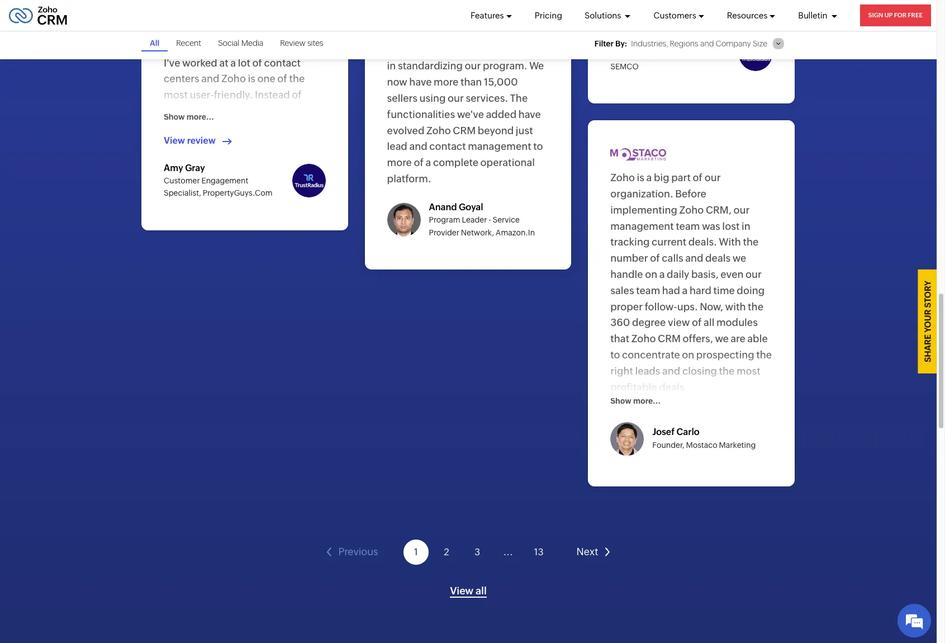 Task type: describe. For each thing, give the bounding box(es) containing it.
lot
[[238, 57, 251, 69]]

added
[[486, 108, 517, 120]]

management inside 'zoho has played an important role in standardizing our program. we now have more than 15,000 sellers using our services. the functionalities we've added have evolved zoho crm beyond just lead and contact management to more of a complete operational platform.'
[[468, 141, 532, 152]]

1
[[414, 546, 418, 557]]

2 vertical spatial view
[[450, 585, 474, 597]]

able
[[748, 333, 768, 345]]

part
[[672, 172, 691, 184]]

360
[[611, 317, 631, 329]]

0 vertical spatial view review
[[611, 9, 663, 19]]

engagement
[[202, 176, 249, 185]]

we
[[530, 60, 544, 72]]

and inside 'zoho has played an important role in standardizing our program. we now have more than 15,000 sellers using our services. the functionalities we've added have evolved zoho crm beyond just lead and contact management to more of a complete operational platform.'
[[410, 141, 428, 152]]

for
[[895, 12, 907, 18]]

sellers
[[387, 92, 418, 104]]

operational
[[481, 157, 535, 168]]

has
[[414, 44, 430, 56]]

friendly.
[[214, 89, 253, 101]]

a inside i've worked at a lot of contact centers and zoho is one of the most user-friendly. instead of having multiple platforms, zoho pretty much puts it all in one.
[[231, 57, 236, 69]]

consultant,
[[676, 49, 718, 58]]

the down "able"
[[757, 349, 772, 361]]

company
[[716, 39, 752, 48]]

the down doing
[[748, 301, 764, 312]]

1 horizontal spatial we
[[733, 252, 747, 264]]

crm inside 'zoho has played an important role in standardizing our program. we now have more than 15,000 sellers using our services. the functionalities we've added have evolved zoho crm beyond just lead and contact management to more of a complete operational platform.'
[[453, 124, 476, 136]]

share
[[924, 334, 933, 362]]

industries,
[[632, 39, 668, 48]]

leader
[[462, 215, 487, 224]]

beyond
[[478, 124, 514, 136]]

standardizing
[[398, 60, 463, 72]]

josef
[[653, 427, 675, 438]]

than
[[461, 76, 482, 88]]

offers,
[[683, 333, 714, 345]]

review
[[280, 39, 306, 48]]

1 horizontal spatial on
[[682, 349, 695, 361]]

zoho crm logo image
[[8, 3, 68, 28]]

having
[[164, 105, 196, 117]]

goyal
[[459, 202, 484, 212]]

adam
[[611, 36, 636, 46]]

the down prospecting
[[720, 365, 735, 377]]

our up before
[[705, 172, 721, 184]]

program
[[429, 215, 461, 224]]

2
[[444, 546, 450, 557]]

now
[[387, 76, 408, 88]]

services.
[[466, 92, 508, 104]]

most inside i've worked at a lot of contact centers and zoho is one of the most user-friendly. instead of having multiple platforms, zoho pretty much puts it all in one.
[[164, 89, 188, 101]]

next
[[577, 546, 599, 558]]

pretty
[[164, 121, 192, 133]]

-
[[489, 215, 491, 224]]

to inside zoho is a big part of our organization. before implementing zoho crm, our management team was lost in tracking current deals. with the number of calls and deals we handle on a daily basis, even our sales team had a hard time doing proper follow-ups. now, with the 360 degree view of all modules that zoho crm offers, we are able to concentrate on prospecting the right leads and closing the most profitable deals. show more...
[[611, 349, 621, 361]]

contact inside 'zoho has played an important role in standardizing our program. we now have more than 15,000 sellers using our services. the functionalities we've added have evolved zoho crm beyond just lead and contact management to more of a complete operational platform.'
[[430, 141, 466, 152]]

the
[[510, 92, 528, 104]]

sign up for free link
[[861, 4, 932, 26]]

0 horizontal spatial more...
[[187, 112, 214, 121]]

played
[[432, 44, 464, 56]]

right
[[611, 365, 634, 377]]

our up we've
[[448, 92, 464, 104]]

degree
[[633, 317, 666, 329]]

1 horizontal spatial more
[[434, 76, 459, 88]]

0 vertical spatial deals.
[[689, 236, 717, 248]]

1 horizontal spatial all
[[476, 585, 487, 597]]

features link
[[471, 0, 513, 31]]

previous
[[339, 546, 378, 558]]

share your story
[[924, 281, 933, 362]]

profitable
[[611, 381, 658, 393]]

1 horizontal spatial team
[[676, 220, 700, 232]]

a inside 'zoho has played an important role in standardizing our program. we now have more than 15,000 sellers using our services. the functionalities we've added have evolved zoho crm beyond just lead and contact management to more of a complete operational platform.'
[[426, 157, 431, 168]]

lost
[[723, 220, 740, 232]]

it
[[247, 121, 253, 133]]

zoho down 'degree'
[[632, 333, 656, 345]]

regions
[[670, 39, 699, 48]]

and up basis,
[[686, 252, 704, 264]]

by:
[[616, 39, 628, 48]]

deals
[[706, 252, 731, 264]]

the inside i've worked at a lot of contact centers and zoho is one of the most user-friendly. instead of having multiple platforms, zoho pretty much puts it all in one.
[[289, 73, 305, 85]]

pricing
[[535, 10, 563, 20]]

just
[[516, 124, 533, 136]]

zoho left has
[[387, 44, 412, 56]]

are
[[731, 333, 746, 345]]

that
[[611, 333, 630, 345]]

show inside zoho is a big part of our organization. before implementing zoho crm, our management team was lost in tracking current deals. with the number of calls and deals we handle on a daily basis, even our sales team had a hard time doing proper follow-ups. now, with the 360 degree view of all modules that zoho crm offers, we are able to concentrate on prospecting the right leads and closing the most profitable deals. show more...
[[611, 397, 632, 406]]

at
[[219, 57, 229, 69]]

worked
[[182, 57, 217, 69]]

basis,
[[692, 268, 719, 280]]

much
[[194, 121, 222, 133]]

is inside zoho is a big part of our organization. before implementing zoho crm, our management team was lost in tracking current deals. with the number of calls and deals we handle on a daily basis, even our sales team had a hard time doing proper follow-ups. now, with the 360 degree view of all modules that zoho crm offers, we are able to concentrate on prospecting the right leads and closing the most profitable deals. show more...
[[637, 172, 645, 184]]

filter
[[595, 39, 614, 48]]

our up doing
[[746, 268, 762, 280]]

of right one
[[278, 73, 287, 85]]

of right lot
[[252, 57, 262, 69]]

complete
[[433, 157, 479, 168]]

features
[[471, 10, 504, 20]]

anand goyal program leader - service provider network, amazon.in
[[429, 202, 535, 237]]

daily
[[667, 268, 690, 280]]

of inside 'zoho has played an important role in standardizing our program. we now have more than 15,000 sellers using our services. the functionalities we've added have evolved zoho crm beyond just lead and contact management to more of a complete operational platform.'
[[414, 157, 424, 168]]

media
[[241, 39, 264, 48]]

our up lost
[[734, 204, 750, 216]]

number
[[611, 252, 649, 264]]

is inside i've worked at a lot of contact centers and zoho is one of the most user-friendly. instead of having multiple platforms, zoho pretty much puts it all in one.
[[248, 73, 256, 85]]

of right part
[[693, 172, 703, 184]]

zoho up 'organization.'
[[611, 172, 635, 184]]

of up offers,
[[692, 317, 702, 329]]

functionalities
[[387, 108, 455, 120]]

i've worked at a lot of contact centers and zoho is one of the most user-friendly. instead of having multiple platforms, zoho pretty much puts it all in one.
[[164, 57, 314, 133]]

handle
[[611, 268, 644, 280]]

1 vertical spatial team
[[637, 285, 661, 296]]



Task type: vqa. For each thing, say whether or not it's contained in the screenshot.
products
no



Task type: locate. For each thing, give the bounding box(es) containing it.
crm down view
[[658, 333, 681, 345]]

1 vertical spatial review
[[187, 135, 216, 146]]

2 horizontal spatial all
[[704, 317, 715, 329]]

0 horizontal spatial to
[[534, 141, 543, 152]]

0 horizontal spatial more
[[387, 157, 412, 168]]

1 vertical spatial view review link
[[164, 135, 235, 147]]

deals. down leads
[[660, 381, 688, 393]]

0 horizontal spatial view review link
[[164, 135, 235, 147]]

1 vertical spatial on
[[682, 349, 695, 361]]

zoho down before
[[680, 204, 704, 216]]

lead
[[387, 141, 408, 152]]

crm inside zoho is a big part of our organization. before implementing zoho crm, our management team was lost in tracking current deals. with the number of calls and deals we handle on a daily basis, even our sales team had a hard time doing proper follow-ups. now, with the 360 degree view of all modules that zoho crm offers, we are able to concentrate on prospecting the right leads and closing the most profitable deals. show more...
[[658, 333, 681, 345]]

1 horizontal spatial view
[[450, 585, 474, 597]]

most down prospecting
[[737, 365, 761, 377]]

more... down profitable
[[634, 397, 661, 406]]

0 vertical spatial we
[[733, 252, 747, 264]]

0 horizontal spatial on
[[646, 268, 658, 280]]

all down now,
[[704, 317, 715, 329]]

1 horizontal spatial review
[[634, 9, 663, 19]]

review sites
[[280, 39, 324, 48]]

on down offers,
[[682, 349, 695, 361]]

more... up much
[[187, 112, 214, 121]]

management
[[468, 141, 532, 152], [611, 220, 674, 232]]

0 horizontal spatial crm
[[453, 124, 476, 136]]

0 horizontal spatial view
[[164, 135, 185, 146]]

view
[[668, 317, 690, 329]]

13
[[534, 546, 544, 557]]

have up the just
[[519, 108, 541, 120]]

your
[[924, 310, 933, 333]]

most
[[164, 89, 188, 101], [737, 365, 761, 377]]

in left one.
[[268, 121, 277, 133]]

ups.
[[678, 301, 698, 312]]

all inside i've worked at a lot of contact centers and zoho is one of the most user-friendly. instead of having multiple platforms, zoho pretty much puts it all in one.
[[255, 121, 266, 133]]

free
[[908, 12, 923, 18]]

solutions
[[585, 10, 623, 20]]

0 vertical spatial in
[[387, 60, 396, 72]]

1 vertical spatial we
[[716, 333, 729, 345]]

have down standardizing
[[410, 76, 432, 88]]

gray
[[185, 163, 205, 173]]

zoho up friendly.
[[221, 73, 246, 85]]

0 horizontal spatial we
[[716, 333, 729, 345]]

show
[[164, 112, 185, 121], [611, 397, 632, 406]]

0 horizontal spatial show
[[164, 112, 185, 121]]

story
[[924, 281, 933, 308]]

15,000
[[484, 76, 518, 88]]

0 vertical spatial view review link
[[611, 8, 682, 21]]

1 vertical spatial view review
[[164, 135, 216, 146]]

of right instead
[[292, 89, 302, 101]]

solutions link
[[585, 0, 632, 31]]

0 vertical spatial management
[[468, 141, 532, 152]]

anand
[[429, 202, 457, 212]]

puts
[[224, 121, 245, 133]]

zoho down functionalities
[[427, 124, 451, 136]]

more... inside zoho is a big part of our organization. before implementing zoho crm, our management team was lost in tracking current deals. with the number of calls and deals we handle on a daily basis, even our sales team had a hard time doing proper follow-ups. now, with the 360 degree view of all modules that zoho crm offers, we are able to concentrate on prospecting the right leads and closing the most profitable deals. show more...
[[634, 397, 661, 406]]

1 horizontal spatial management
[[611, 220, 674, 232]]

crm down we've
[[453, 124, 476, 136]]

zoho up one.
[[290, 105, 314, 117]]

is up 'organization.'
[[637, 172, 645, 184]]

multiple
[[198, 105, 237, 117]]

deals. down was
[[689, 236, 717, 248]]

0 horizontal spatial view review
[[164, 135, 216, 146]]

0 vertical spatial most
[[164, 89, 188, 101]]

in
[[387, 60, 396, 72], [268, 121, 277, 133], [742, 220, 751, 232]]

1 vertical spatial is
[[637, 172, 645, 184]]

1 horizontal spatial view review link
[[611, 8, 682, 21]]

0 vertical spatial more
[[434, 76, 459, 88]]

zoho is a big part of our organization. before implementing zoho crm, our management team was lost in tracking current deals. with the number of calls and deals we handle on a daily basis, even our sales team had a hard time doing proper follow-ups. now, with the 360 degree view of all modules that zoho crm offers, we are able to concentrate on prospecting the right leads and closing the most profitable deals. show more...
[[611, 172, 772, 406]]

and up the user-
[[201, 73, 220, 85]]

filter by: industries, regions and company size
[[595, 39, 768, 48]]

proper
[[611, 301, 643, 312]]

the up instead
[[289, 73, 305, 85]]

a right had
[[683, 285, 688, 296]]

concentrate
[[622, 349, 681, 361]]

a
[[231, 57, 236, 69], [426, 157, 431, 168], [647, 172, 652, 184], [660, 268, 665, 280], [683, 285, 688, 296]]

2 horizontal spatial in
[[742, 220, 751, 232]]

now,
[[700, 301, 724, 312]]

0 vertical spatial team
[[676, 220, 700, 232]]

sites
[[308, 39, 324, 48]]

instead
[[255, 89, 290, 101]]

0 vertical spatial crm
[[453, 124, 476, 136]]

we left are
[[716, 333, 729, 345]]

zoho
[[387, 44, 412, 56], [221, 73, 246, 85], [290, 105, 314, 117], [427, 124, 451, 136], [611, 172, 635, 184], [680, 204, 704, 216], [632, 333, 656, 345]]

in inside 'zoho has played an important role in standardizing our program. we now have more than 15,000 sellers using our services. the functionalities we've added have evolved zoho crm beyond just lead and contact management to more of a complete operational platform.'
[[387, 60, 396, 72]]

1 vertical spatial to
[[611, 349, 621, 361]]

1 vertical spatial view
[[164, 135, 185, 146]]

team left was
[[676, 220, 700, 232]]

1 horizontal spatial view review
[[611, 9, 663, 19]]

1 vertical spatial more
[[387, 157, 412, 168]]

an
[[466, 44, 478, 56]]

of left calls
[[651, 252, 660, 264]]

0 vertical spatial have
[[410, 76, 432, 88]]

all right it
[[255, 121, 266, 133]]

2 horizontal spatial view
[[611, 9, 632, 19]]

0 horizontal spatial most
[[164, 89, 188, 101]]

specialist,
[[164, 189, 201, 198]]

in right lost
[[742, 220, 751, 232]]

more up using
[[434, 76, 459, 88]]

customer
[[164, 176, 200, 185]]

resources link
[[727, 0, 776, 31]]

using
[[420, 92, 446, 104]]

calls
[[662, 252, 684, 264]]

1 horizontal spatial contact
[[430, 141, 466, 152]]

1 horizontal spatial more...
[[634, 397, 661, 406]]

0 horizontal spatial have
[[410, 76, 432, 88]]

1 horizontal spatial deals.
[[689, 236, 717, 248]]

important
[[480, 44, 527, 56]]

bulletin link
[[799, 0, 838, 31]]

review down much
[[187, 135, 216, 146]]

1 horizontal spatial is
[[637, 172, 645, 184]]

deals.
[[689, 236, 717, 248], [660, 381, 688, 393]]

review up industries,
[[634, 9, 663, 19]]

1 vertical spatial deals.
[[660, 381, 688, 393]]

0 vertical spatial view
[[611, 9, 632, 19]]

organization.
[[611, 188, 674, 200]]

in inside zoho is a big part of our organization. before implementing zoho crm, our management team was lost in tracking current deals. with the number of calls and deals we handle on a daily basis, even our sales team had a hard time doing proper follow-ups. now, with the 360 degree view of all modules that zoho crm offers, we are able to concentrate on prospecting the right leads and closing the most profitable deals. show more...
[[742, 220, 751, 232]]

and inside i've worked at a lot of contact centers and zoho is one of the most user-friendly. instead of having multiple platforms, zoho pretty much puts it all in one.
[[201, 73, 220, 85]]

1 vertical spatial more...
[[634, 397, 661, 406]]

2 vertical spatial in
[[742, 220, 751, 232]]

1 vertical spatial most
[[737, 365, 761, 377]]

1 vertical spatial have
[[519, 108, 541, 120]]

our down an
[[465, 60, 481, 72]]

1 horizontal spatial have
[[519, 108, 541, 120]]

1 vertical spatial crm
[[658, 333, 681, 345]]

show up pretty
[[164, 112, 185, 121]]

to down that
[[611, 349, 621, 361]]

team
[[676, 220, 700, 232], [637, 285, 661, 296]]

1 horizontal spatial to
[[611, 349, 621, 361]]

0 horizontal spatial team
[[637, 285, 661, 296]]

0 horizontal spatial contact
[[264, 57, 301, 69]]

1 horizontal spatial most
[[737, 365, 761, 377]]

0 vertical spatial all
[[255, 121, 266, 133]]

share your story link
[[919, 270, 938, 374]]

implementing
[[611, 204, 678, 216]]

0 horizontal spatial all
[[255, 121, 266, 133]]

0 horizontal spatial is
[[248, 73, 256, 85]]

the
[[289, 73, 305, 85], [744, 236, 759, 248], [748, 301, 764, 312], [757, 349, 772, 361], [720, 365, 735, 377]]

with
[[726, 301, 746, 312]]

contact inside i've worked at a lot of contact centers and zoho is one of the most user-friendly. instead of having multiple platforms, zoho pretty much puts it all in one.
[[264, 57, 301, 69]]

sign up for free
[[869, 12, 923, 18]]

the right with
[[744, 236, 759, 248]]

i've
[[164, 57, 180, 69]]

efficiency
[[638, 49, 674, 58]]

provider
[[429, 228, 460, 237]]

0 vertical spatial more...
[[187, 112, 214, 121]]

on
[[646, 268, 658, 280], [682, 349, 695, 361]]

role
[[529, 44, 548, 56]]

with
[[719, 236, 742, 248]]

a right "at"
[[231, 57, 236, 69]]

2 vertical spatial all
[[476, 585, 487, 597]]

adam montgomery energy efficiency consultant, semco
[[611, 36, 718, 71]]

team up follow- on the top of page
[[637, 285, 661, 296]]

0 horizontal spatial deals.
[[660, 381, 688, 393]]

contact down review
[[264, 57, 301, 69]]

0 horizontal spatial review
[[187, 135, 216, 146]]

in up the now
[[387, 60, 396, 72]]

most up having
[[164, 89, 188, 101]]

crm
[[453, 124, 476, 136], [658, 333, 681, 345]]

of up platform.
[[414, 157, 424, 168]]

1 horizontal spatial in
[[387, 60, 396, 72]]

most inside zoho is a big part of our organization. before implementing zoho crm, our management team was lost in tracking current deals. with the number of calls and deals we handle on a daily basis, even our sales team had a hard time doing proper follow-ups. now, with the 360 degree view of all modules that zoho crm offers, we are able to concentrate on prospecting the right leads and closing the most profitable deals. show more...
[[737, 365, 761, 377]]

view review link up industries,
[[611, 8, 682, 21]]

0 vertical spatial is
[[248, 73, 256, 85]]

platforms,
[[239, 105, 288, 117]]

and down the evolved
[[410, 141, 428, 152]]

marketing
[[720, 441, 756, 450]]

0 vertical spatial on
[[646, 268, 658, 280]]

1 vertical spatial management
[[611, 220, 674, 232]]

crm,
[[706, 204, 732, 216]]

a left daily
[[660, 268, 665, 280]]

hard
[[690, 285, 712, 296]]

network,
[[461, 228, 494, 237]]

in inside i've worked at a lot of contact centers and zoho is one of the most user-friendly. instead of having multiple platforms, zoho pretty much puts it all in one.
[[268, 121, 277, 133]]

doing
[[737, 285, 765, 296]]

amy
[[164, 163, 183, 173]]

1 vertical spatial show
[[611, 397, 632, 406]]

0 horizontal spatial in
[[268, 121, 277, 133]]

all down 3
[[476, 585, 487, 597]]

0 vertical spatial to
[[534, 141, 543, 152]]

0 horizontal spatial management
[[468, 141, 532, 152]]

sales
[[611, 285, 635, 296]]

view review up adam
[[611, 9, 663, 19]]

on right handle at the top of the page
[[646, 268, 658, 280]]

pricing link
[[535, 0, 563, 31]]

and right leads
[[663, 365, 681, 377]]

a left big
[[647, 172, 652, 184]]

0 vertical spatial show
[[164, 112, 185, 121]]

leads
[[636, 365, 661, 377]]

follow-
[[645, 301, 678, 312]]

view all
[[450, 585, 487, 597]]

mostaco
[[686, 441, 718, 450]]

show down profitable
[[611, 397, 632, 406]]

management down implementing
[[611, 220, 674, 232]]

recent
[[176, 39, 201, 48]]

1 vertical spatial in
[[268, 121, 277, 133]]

all inside zoho is a big part of our organization. before implementing zoho crm, our management team was lost in tracking current deals. with the number of calls and deals we handle on a daily basis, even our sales team had a hard time doing proper follow-ups. now, with the 360 degree view of all modules that zoho crm offers, we are able to concentrate on prospecting the right leads and closing the most profitable deals. show more...
[[704, 317, 715, 329]]

founder,
[[653, 441, 685, 450]]

1 vertical spatial contact
[[430, 141, 466, 152]]

centers
[[164, 73, 199, 85]]

one
[[258, 73, 276, 85]]

1 vertical spatial all
[[704, 317, 715, 329]]

contact up complete
[[430, 141, 466, 152]]

more down lead
[[387, 157, 412, 168]]

current
[[652, 236, 687, 248]]

tracking
[[611, 236, 650, 248]]

user-
[[190, 89, 214, 101]]

to inside 'zoho has played an important role in standardizing our program. we now have more than 15,000 sellers using our services. the functionalities we've added have evolved zoho crm beyond just lead and contact management to more of a complete operational platform.'
[[534, 141, 543, 152]]

to up operational
[[534, 141, 543, 152]]

and inside filter by: industries, regions and company size
[[701, 39, 714, 48]]

management down beyond
[[468, 141, 532, 152]]

we up even
[[733, 252, 747, 264]]

we
[[733, 252, 747, 264], [716, 333, 729, 345]]

and up consultant, in the top right of the page
[[701, 39, 714, 48]]

1 horizontal spatial crm
[[658, 333, 681, 345]]

is left one
[[248, 73, 256, 85]]

a up platform.
[[426, 157, 431, 168]]

0 vertical spatial contact
[[264, 57, 301, 69]]

management inside zoho is a big part of our organization. before implementing zoho crm, our management team was lost in tracking current deals. with the number of calls and deals we handle on a daily basis, even our sales team had a hard time doing proper follow-ups. now, with the 360 degree view of all modules that zoho crm offers, we are able to concentrate on prospecting the right leads and closing the most profitable deals. show more...
[[611, 220, 674, 232]]

0 vertical spatial review
[[634, 9, 663, 19]]

view review link down much
[[164, 135, 235, 147]]

is
[[248, 73, 256, 85], [637, 172, 645, 184]]

was
[[702, 220, 721, 232]]

propertyguys.com
[[203, 189, 273, 198]]

social
[[218, 39, 240, 48]]

1 horizontal spatial show
[[611, 397, 632, 406]]

view review down pretty
[[164, 135, 216, 146]]



